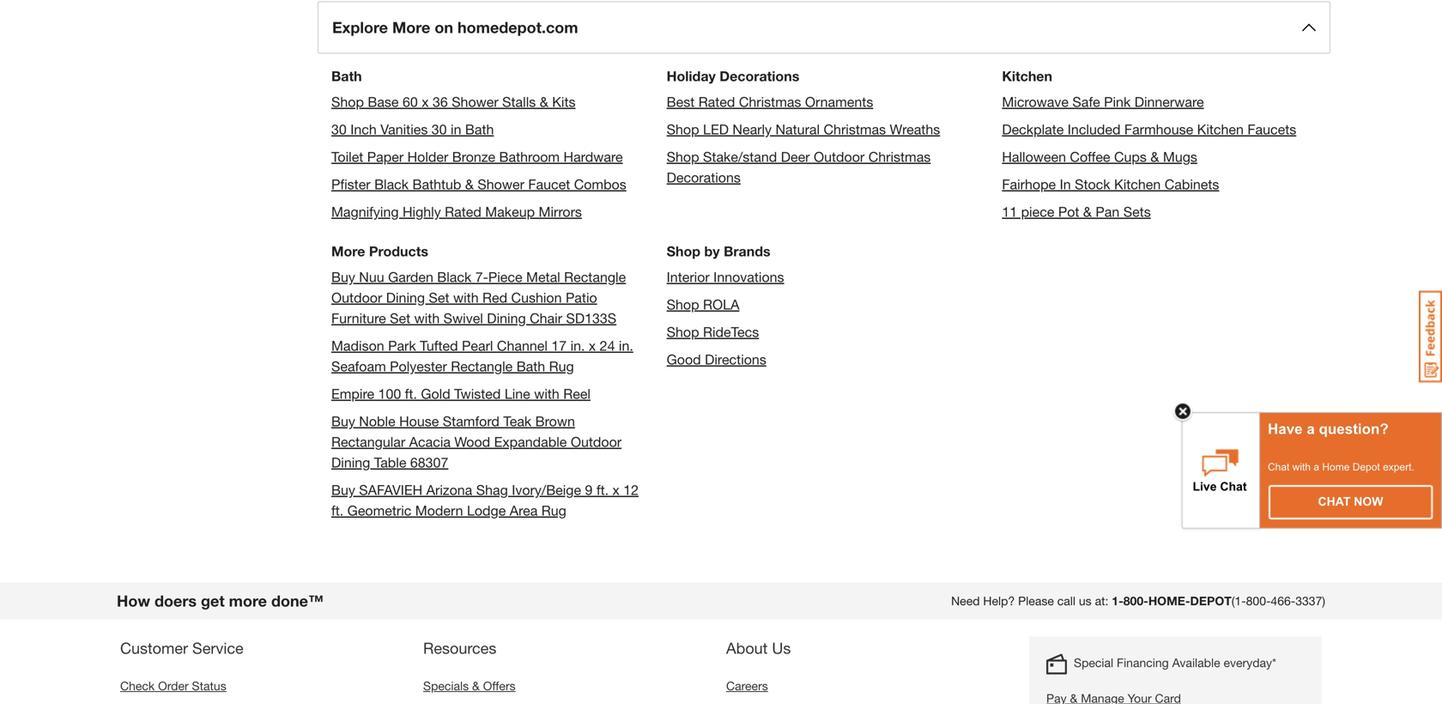 Task type: locate. For each thing, give the bounding box(es) containing it.
get
[[201, 592, 225, 610]]

0 vertical spatial rectangle
[[564, 269, 626, 285]]

0 horizontal spatial outdoor
[[331, 290, 382, 306]]

0 horizontal spatial in.
[[571, 338, 585, 354]]

homedepot.com
[[458, 18, 578, 37]]

1 in. from the left
[[571, 338, 585, 354]]

rug down ivory/beige
[[542, 502, 567, 519]]

madison park tufted pearl channel 17 in. x 24 in. seafoam polyester rectangle bath rug link
[[331, 338, 634, 375]]

park
[[388, 338, 416, 354]]

rug for area
[[542, 502, 567, 519]]

0 vertical spatial bath
[[331, 68, 362, 84]]

0 horizontal spatial kitchen
[[1002, 68, 1053, 84]]

ft. right 9
[[597, 482, 609, 498]]

2 horizontal spatial dining
[[487, 310, 526, 326]]

outdoor down brown
[[571, 434, 622, 450]]

1 horizontal spatial x
[[589, 338, 596, 354]]

x inside madison park tufted pearl channel 17 in. x 24 in. seafoam polyester rectangle bath rug
[[589, 338, 596, 354]]

800- right at: at right bottom
[[1124, 594, 1149, 608]]

0 vertical spatial outdoor
[[814, 149, 865, 165]]

1 vertical spatial decorations
[[667, 169, 741, 186]]

buy for buy safavieh arizona shag ivory/beige 9 ft. x 12 ft. geometric modern lodge area rug
[[331, 482, 355, 498]]

more left the on
[[392, 18, 430, 37]]

bath right in
[[465, 121, 494, 138]]

bronze
[[452, 149, 496, 165]]

sd133s
[[566, 310, 617, 326]]

a right have
[[1307, 421, 1315, 437]]

seafoam
[[331, 358, 386, 375]]

us
[[1079, 594, 1092, 608]]

kitchen up mugs
[[1198, 121, 1244, 138]]

decorations down the stake/stand
[[667, 169, 741, 186]]

shop for shop led nearly natural christmas wreaths
[[667, 121, 700, 138]]

& for 11 piece pot & pan sets
[[1084, 204, 1092, 220]]

halloween
[[1002, 149, 1067, 165]]

rectangle down pearl
[[451, 358, 513, 375]]

1 vertical spatial christmas
[[824, 121, 886, 138]]

patio
[[566, 290, 597, 306]]

christmas up nearly
[[739, 94, 802, 110]]

set
[[429, 290, 450, 306], [390, 310, 411, 326]]

bath down channel
[[517, 358, 545, 375]]

11 piece pot & pan sets link
[[1002, 204, 1151, 220]]

dining down garden
[[386, 290, 425, 306]]

dining inside buy noble house stamford teak brown rectangular acacia wood expandable outdoor dining table 68307
[[331, 454, 370, 471]]

1-
[[1112, 594, 1124, 608]]

black inside buy nuu garden black 7-piece metal rectangle outdoor dining set with red cushion patio furniture set with swivel dining chair sd133s
[[437, 269, 472, 285]]

0 horizontal spatial 30
[[331, 121, 347, 138]]

0 vertical spatial more
[[392, 18, 430, 37]]

1 vertical spatial rug
[[542, 502, 567, 519]]

offers
[[483, 679, 516, 693]]

2 vertical spatial dining
[[331, 454, 370, 471]]

12
[[624, 482, 639, 498]]

7-
[[476, 269, 489, 285]]

1 vertical spatial buy
[[331, 413, 355, 429]]

0 horizontal spatial rectangle
[[451, 358, 513, 375]]

0 horizontal spatial x
[[422, 94, 429, 110]]

1 vertical spatial outdoor
[[331, 290, 382, 306]]

0 vertical spatial kitchen
[[1002, 68, 1053, 84]]

2 horizontal spatial outdoor
[[814, 149, 865, 165]]

expandable
[[494, 434, 567, 450]]

explore
[[332, 18, 388, 37]]

x left 36
[[422, 94, 429, 110]]

0 vertical spatial dining
[[386, 290, 425, 306]]

rectangular
[[331, 434, 406, 450]]

buy inside buy nuu garden black 7-piece metal rectangle outdoor dining set with red cushion patio furniture set with swivel dining chair sd133s
[[331, 269, 355, 285]]

call
[[1058, 594, 1076, 608]]

2 vertical spatial kitchen
[[1115, 176, 1161, 192]]

3 buy from the top
[[331, 482, 355, 498]]

shop for shop ridetecs
[[667, 324, 700, 340]]

christmas down ornaments
[[824, 121, 886, 138]]

sets
[[1124, 204, 1151, 220]]

1 vertical spatial x
[[589, 338, 596, 354]]

arizona
[[427, 482, 473, 498]]

gold
[[421, 386, 451, 402]]

& right pot
[[1084, 204, 1092, 220]]

dining
[[386, 290, 425, 306], [487, 310, 526, 326], [331, 454, 370, 471]]

1 vertical spatial kitchen
[[1198, 121, 1244, 138]]

2 vertical spatial ft.
[[331, 502, 344, 519]]

christmas down wreaths
[[869, 149, 931, 165]]

0 vertical spatial buy
[[331, 269, 355, 285]]

1 horizontal spatial in.
[[619, 338, 634, 354]]

2 30 from the left
[[432, 121, 447, 138]]

teak
[[503, 413, 532, 429]]

outdoor right deer
[[814, 149, 865, 165]]

chat
[[1268, 461, 1290, 473]]

black down paper
[[374, 176, 409, 192]]

kitchen up sets
[[1115, 176, 1161, 192]]

0 vertical spatial set
[[429, 290, 450, 306]]

kitchen
[[1002, 68, 1053, 84], [1198, 121, 1244, 138], [1115, 176, 1161, 192]]

magnifying
[[331, 204, 399, 220]]

ft. left geometric
[[331, 502, 344, 519]]

christmas for outdoor
[[869, 149, 931, 165]]

set up swivel
[[429, 290, 450, 306]]

set up park
[[390, 310, 411, 326]]

1 vertical spatial ft.
[[597, 482, 609, 498]]

house
[[399, 413, 439, 429]]

& down bronze
[[465, 176, 474, 192]]

dinnerware
[[1135, 94, 1204, 110]]

shop stake/stand deer outdoor christmas decorations link
[[667, 149, 931, 186]]

800- right depot
[[1247, 594, 1271, 608]]

decorations up best rated christmas ornaments
[[720, 68, 800, 84]]

on
[[435, 18, 453, 37]]

buy inside buy noble house stamford teak brown rectangular acacia wood expandable outdoor dining table 68307
[[331, 413, 355, 429]]

rug down 17
[[549, 358, 574, 375]]

black left 7-
[[437, 269, 472, 285]]

30 left in
[[432, 121, 447, 138]]

kits
[[552, 94, 576, 110]]

0 vertical spatial rated
[[699, 94, 735, 110]]

dining down rectangular
[[331, 454, 370, 471]]

chair
[[530, 310, 562, 326]]

buy safavieh arizona shag ivory/beige 9 ft. x 12 ft. geometric modern lodge area rug link
[[331, 482, 639, 519]]

1 buy from the top
[[331, 269, 355, 285]]

with up the tufted
[[414, 310, 440, 326]]

holiday
[[667, 68, 716, 84]]

1 30 from the left
[[331, 121, 347, 138]]

2 horizontal spatial ft.
[[597, 482, 609, 498]]

1 horizontal spatial 30
[[432, 121, 447, 138]]

2 vertical spatial christmas
[[869, 149, 931, 165]]

2 vertical spatial outdoor
[[571, 434, 622, 450]]

24
[[600, 338, 615, 354]]

bathtub
[[413, 176, 462, 192]]

rectangle up patio at the top of page
[[564, 269, 626, 285]]

with up swivel
[[453, 290, 479, 306]]

1 horizontal spatial rated
[[699, 94, 735, 110]]

x for channel
[[589, 338, 596, 354]]

shop stake/stand deer outdoor christmas decorations
[[667, 149, 931, 186]]

800-
[[1124, 594, 1149, 608], [1247, 594, 1271, 608]]

rug inside buy safavieh arizona shag ivory/beige 9 ft. x 12 ft. geometric modern lodge area rug
[[542, 502, 567, 519]]

buy left "nuu"
[[331, 269, 355, 285]]

bath down explore
[[331, 68, 362, 84]]

0 horizontal spatial dining
[[331, 454, 370, 471]]

1 horizontal spatial rectangle
[[564, 269, 626, 285]]

kitchen up the microwave
[[1002, 68, 1053, 84]]

at:
[[1095, 594, 1109, 608]]

innovations
[[714, 269, 784, 285]]

1 vertical spatial set
[[390, 310, 411, 326]]

buy inside buy safavieh arizona shag ivory/beige 9 ft. x 12 ft. geometric modern lodge area rug
[[331, 482, 355, 498]]

magnifying highly rated makeup mirrors
[[331, 204, 582, 220]]

2 horizontal spatial bath
[[517, 358, 545, 375]]

a left the home at the right
[[1314, 461, 1320, 473]]

shop inside shop stake/stand deer outdoor christmas decorations
[[667, 149, 700, 165]]

wood
[[455, 434, 490, 450]]

feedback link image
[[1419, 290, 1443, 383]]

shower up in
[[452, 94, 499, 110]]

2 horizontal spatial kitchen
[[1198, 121, 1244, 138]]

explore more on homedepot.com
[[332, 18, 578, 37]]

1 horizontal spatial black
[[437, 269, 472, 285]]

1 vertical spatial a
[[1314, 461, 1320, 473]]

furniture
[[331, 310, 386, 326]]

x left 12
[[613, 482, 620, 498]]

1 vertical spatial rectangle
[[451, 358, 513, 375]]

0 horizontal spatial 800-
[[1124, 594, 1149, 608]]

fairhope in stock kitchen cabinets link
[[1002, 176, 1220, 192]]

best rated christmas ornaments link
[[667, 94, 874, 110]]

rated up led
[[699, 94, 735, 110]]

rated down pfister black bathtub & shower faucet combos
[[445, 204, 482, 220]]

2 vertical spatial x
[[613, 482, 620, 498]]

0 vertical spatial rug
[[549, 358, 574, 375]]

check
[[120, 679, 155, 693]]

& right 'cups'
[[1151, 149, 1160, 165]]

natural
[[776, 121, 820, 138]]

1 vertical spatial black
[[437, 269, 472, 285]]

halloween coffee cups & mugs
[[1002, 149, 1198, 165]]

check order status link
[[120, 679, 226, 693]]

outdoor inside shop stake/stand deer outdoor christmas decorations
[[814, 149, 865, 165]]

2 horizontal spatial x
[[613, 482, 620, 498]]

wreaths
[[890, 121, 941, 138]]

1 horizontal spatial more
[[392, 18, 430, 37]]

2 buy from the top
[[331, 413, 355, 429]]

1 horizontal spatial 800-
[[1247, 594, 1271, 608]]

tufted
[[420, 338, 458, 354]]

1 horizontal spatial ft.
[[405, 386, 417, 402]]

0 horizontal spatial rated
[[445, 204, 482, 220]]

buy down 'empire'
[[331, 413, 355, 429]]

have
[[1268, 421, 1303, 437]]

special
[[1074, 656, 1114, 670]]

& left kits
[[540, 94, 549, 110]]

2 vertical spatial bath
[[517, 358, 545, 375]]

1 vertical spatial more
[[331, 243, 365, 259]]

modern
[[415, 502, 463, 519]]

ft. right "100"
[[405, 386, 417, 402]]

in. right 24 at the left of the page
[[619, 338, 634, 354]]

base
[[368, 94, 399, 110]]

1 horizontal spatial bath
[[465, 121, 494, 138]]

pfister black bathtub & shower faucet combos
[[331, 176, 627, 192]]

dining down red
[[487, 310, 526, 326]]

x left 24 at the left of the page
[[589, 338, 596, 354]]

rug inside madison park tufted pearl channel 17 in. x 24 in. seafoam polyester rectangle bath rug
[[549, 358, 574, 375]]

2 vertical spatial buy
[[331, 482, 355, 498]]

piece
[[1022, 204, 1055, 220]]

explore more on homedepot.com button
[[318, 1, 1331, 54]]

1 horizontal spatial outdoor
[[571, 434, 622, 450]]

x inside buy safavieh arizona shag ivory/beige 9 ft. x 12 ft. geometric modern lodge area rug
[[613, 482, 620, 498]]

more up "nuu"
[[331, 243, 365, 259]]

holiday decorations
[[667, 68, 800, 84]]

in. right 17
[[571, 338, 585, 354]]

shower up makeup
[[478, 176, 525, 192]]

a
[[1307, 421, 1315, 437], [1314, 461, 1320, 473]]

more
[[229, 592, 267, 610]]

doers
[[155, 592, 197, 610]]

0 vertical spatial a
[[1307, 421, 1315, 437]]

30 left 'inch'
[[331, 121, 347, 138]]

outdoor up furniture
[[331, 290, 382, 306]]

& left offers on the left bottom
[[472, 679, 480, 693]]

1 horizontal spatial kitchen
[[1115, 176, 1161, 192]]

expert.
[[1383, 461, 1415, 473]]

buy up geometric
[[331, 482, 355, 498]]

highly
[[403, 204, 441, 220]]

0 horizontal spatial black
[[374, 176, 409, 192]]

christmas inside shop stake/stand deer outdoor christmas decorations
[[869, 149, 931, 165]]

garden
[[388, 269, 434, 285]]

11
[[1002, 204, 1018, 220]]

0 vertical spatial christmas
[[739, 94, 802, 110]]

holder
[[408, 149, 449, 165]]



Task type: describe. For each thing, give the bounding box(es) containing it.
about
[[726, 639, 768, 657]]

customer service
[[120, 639, 244, 657]]

rug for bath
[[549, 358, 574, 375]]

depot
[[1353, 461, 1381, 473]]

0 vertical spatial x
[[422, 94, 429, 110]]

bath inside madison park tufted pearl channel 17 in. x 24 in. seafoam polyester rectangle bath rug
[[517, 358, 545, 375]]

buy for buy nuu garden black 7-piece metal rectangle outdoor dining set with red cushion patio furniture set with swivel dining chair sd133s
[[331, 269, 355, 285]]

now
[[1354, 495, 1384, 508]]

outdoor inside buy noble house stamford teak brown rectangular acacia wood expandable outdoor dining table 68307
[[571, 434, 622, 450]]

1 vertical spatial dining
[[487, 310, 526, 326]]

3337)
[[1296, 594, 1326, 608]]

decorations inside shop stake/stand deer outdoor christmas decorations
[[667, 169, 741, 186]]

2 800- from the left
[[1247, 594, 1271, 608]]

1 vertical spatial bath
[[465, 121, 494, 138]]

more inside dropdown button
[[392, 18, 430, 37]]

included
[[1068, 121, 1121, 138]]

products
[[369, 243, 428, 259]]

rola
[[703, 296, 740, 313]]

0 vertical spatial black
[[374, 176, 409, 192]]

x for ivory/beige
[[613, 482, 620, 498]]

1 vertical spatial shower
[[478, 176, 525, 192]]

chat with a home depot expert.
[[1268, 461, 1415, 473]]

0 vertical spatial decorations
[[720, 68, 800, 84]]

1 horizontal spatial dining
[[386, 290, 425, 306]]

0 horizontal spatial set
[[390, 310, 411, 326]]

buy safavieh arizona shag ivory/beige 9 ft. x 12 ft. geometric modern lodge area rug
[[331, 482, 639, 519]]

shag
[[476, 482, 508, 498]]

& for halloween coffee cups & mugs
[[1151, 149, 1160, 165]]

chat
[[1319, 495, 1351, 508]]

chat now
[[1319, 495, 1384, 508]]

1 vertical spatial rated
[[445, 204, 482, 220]]

safavieh
[[359, 482, 423, 498]]

brown
[[536, 413, 575, 429]]

2 in. from the left
[[619, 338, 634, 354]]

stamford
[[443, 413, 500, 429]]

with right chat
[[1293, 461, 1311, 473]]

100
[[378, 386, 401, 402]]

stake/stand
[[703, 149, 777, 165]]

empire 100 ft. gold twisted line with reel link
[[331, 386, 591, 402]]

shop ridetecs
[[667, 324, 759, 340]]

red
[[483, 290, 508, 306]]

area
[[510, 502, 538, 519]]

twisted
[[454, 386, 501, 402]]

magnifying highly rated makeup mirrors link
[[331, 204, 582, 220]]

order
[[158, 679, 189, 693]]

9
[[585, 482, 593, 498]]

fairhope in stock kitchen cabinets
[[1002, 176, 1220, 192]]

piece
[[488, 269, 523, 285]]

1 800- from the left
[[1124, 594, 1149, 608]]

specials & offers
[[423, 679, 516, 693]]

buy for buy noble house stamford teak brown rectangular acacia wood expandable outdoor dining table 68307
[[331, 413, 355, 429]]

1 horizontal spatial set
[[429, 290, 450, 306]]

makeup
[[485, 204, 535, 220]]

good
[[667, 351, 701, 368]]

financing
[[1117, 656, 1169, 670]]

have a question?
[[1268, 421, 1389, 437]]

polyester
[[390, 358, 447, 375]]

toilet paper holder bronze bathroom hardware
[[331, 149, 623, 165]]

us
[[772, 639, 791, 657]]

kitchen for fairhope in stock kitchen cabinets
[[1115, 176, 1161, 192]]

0 horizontal spatial ft.
[[331, 502, 344, 519]]

madison
[[331, 338, 384, 354]]

christmas for natural
[[824, 121, 886, 138]]

interior innovations link
[[667, 269, 784, 285]]

nuu
[[359, 269, 384, 285]]

resources
[[423, 639, 497, 657]]

shop for shop rola
[[667, 296, 700, 313]]

shop for shop base 60 x 36 shower stalls & kits
[[331, 94, 364, 110]]

best
[[667, 94, 695, 110]]

paper
[[367, 149, 404, 165]]

ornaments
[[805, 94, 874, 110]]

faucets
[[1248, 121, 1297, 138]]

good directions
[[667, 351, 767, 368]]

stalls
[[502, 94, 536, 110]]

question?
[[1319, 421, 1389, 437]]

customer
[[120, 639, 188, 657]]

rectangle inside madison park tufted pearl channel 17 in. x 24 in. seafoam polyester rectangle bath rug
[[451, 358, 513, 375]]

pan
[[1096, 204, 1120, 220]]

please
[[1019, 594, 1054, 608]]

pearl
[[462, 338, 493, 354]]

deer
[[781, 149, 810, 165]]

11 piece pot & pan sets
[[1002, 204, 1151, 220]]

deckplate included farmhouse kitchen faucets
[[1002, 121, 1297, 138]]

microwave safe pink dinnerware
[[1002, 94, 1204, 110]]

shop for shop by brands
[[667, 243, 701, 259]]

68307
[[410, 454, 449, 471]]

0 vertical spatial ft.
[[405, 386, 417, 402]]

by
[[705, 243, 720, 259]]

metal
[[526, 269, 561, 285]]

faucet
[[528, 176, 570, 192]]

how doers get more done™
[[117, 592, 324, 610]]

outdoor inside buy nuu garden black 7-piece metal rectangle outdoor dining set with red cushion patio furniture set with swivel dining chair sd133s
[[331, 290, 382, 306]]

help?
[[984, 594, 1015, 608]]

mirrors
[[539, 204, 582, 220]]

0 vertical spatial shower
[[452, 94, 499, 110]]

0 horizontal spatial more
[[331, 243, 365, 259]]

done™
[[271, 592, 324, 610]]

in
[[1060, 176, 1071, 192]]

rectangle inside buy nuu garden black 7-piece metal rectangle outdoor dining set with red cushion patio furniture set with swivel dining chair sd133s
[[564, 269, 626, 285]]

chat now link
[[1270, 486, 1432, 519]]

interior innovations
[[667, 269, 784, 285]]

more products
[[331, 243, 428, 259]]

shop base 60 x 36 shower stalls & kits link
[[331, 94, 576, 110]]

0 horizontal spatial bath
[[331, 68, 362, 84]]

kitchen for deckplate included farmhouse kitchen faucets
[[1198, 121, 1244, 138]]

buy nuu garden black 7-piece metal rectangle outdoor dining set with red cushion patio furniture set with swivel dining chair sd133s
[[331, 269, 626, 326]]

specials & offers link
[[423, 679, 516, 693]]

depot
[[1191, 594, 1232, 608]]

in
[[451, 121, 462, 138]]

table
[[374, 454, 407, 471]]

good directions link
[[667, 351, 767, 368]]

shop for shop stake/stand deer outdoor christmas decorations
[[667, 149, 700, 165]]

with up brown
[[534, 386, 560, 402]]

line
[[505, 386, 530, 402]]

shop led nearly natural christmas wreaths link
[[667, 121, 941, 138]]

microwave
[[1002, 94, 1069, 110]]

vanities
[[381, 121, 428, 138]]

& for pfister black bathtub & shower faucet combos
[[465, 176, 474, 192]]

empire 100 ft. gold twisted line with reel
[[331, 386, 591, 402]]

stock
[[1075, 176, 1111, 192]]

36
[[433, 94, 448, 110]]



Task type: vqa. For each thing, say whether or not it's contained in the screenshot.


